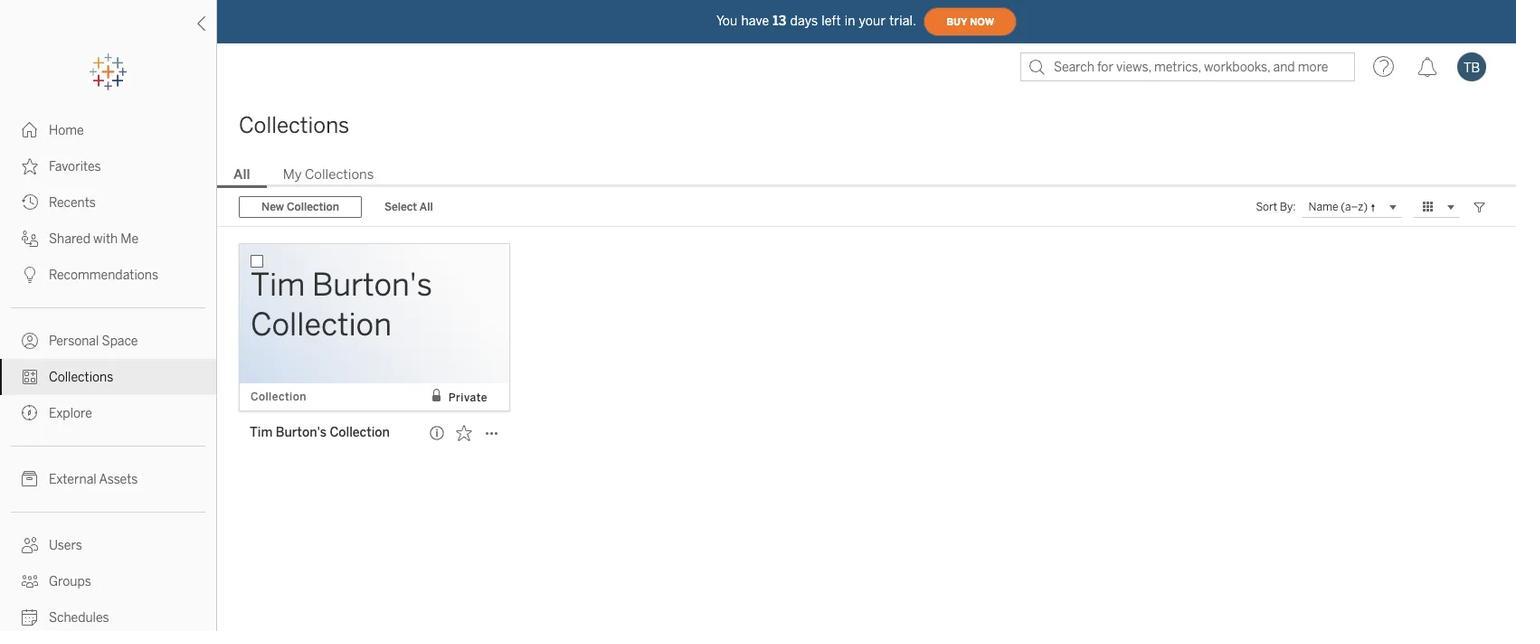 Task type: vqa. For each thing, say whether or not it's contained in the screenshot.
Layouts
no



Task type: locate. For each thing, give the bounding box(es) containing it.
collections down personal
[[49, 370, 113, 385]]

by text only_f5he34f image for explore
[[22, 405, 38, 422]]

2 by text only_f5he34f image from the top
[[22, 158, 38, 175]]

recents
[[49, 195, 96, 211]]

by text only_f5he34f image inside the shared with me link
[[22, 231, 38, 247]]

5 by text only_f5he34f image from the top
[[22, 471, 38, 488]]

my
[[283, 166, 302, 183]]

in
[[845, 13, 856, 29]]

collections right my
[[305, 166, 374, 183]]

by text only_f5he34f image left the favorites
[[22, 158, 38, 175]]

3 by text only_f5he34f image from the top
[[22, 231, 38, 247]]

all inside sub-spaces tab list
[[233, 166, 250, 183]]

by text only_f5he34f image for users
[[22, 537, 38, 554]]

external assets
[[49, 472, 138, 488]]

space
[[102, 334, 138, 349]]

all left my
[[233, 166, 250, 183]]

1 vertical spatial collections
[[305, 166, 374, 183]]

groups link
[[0, 564, 216, 600]]

by text only_f5he34f image inside recents link
[[22, 195, 38, 211]]

0 vertical spatial all
[[233, 166, 250, 183]]

with
[[93, 232, 118, 247]]

by text only_f5he34f image left home
[[22, 122, 38, 138]]

collections main content
[[217, 90, 1517, 632]]

by text only_f5he34f image inside "users" link
[[22, 537, 38, 554]]

by text only_f5he34f image inside favorites link
[[22, 158, 38, 175]]

by text only_f5he34f image left external
[[22, 471, 38, 488]]

collections link
[[0, 359, 216, 395]]

collections up my
[[239, 112, 349, 138]]

collections
[[239, 112, 349, 138], [305, 166, 374, 183], [49, 370, 113, 385]]

by text only_f5he34f image inside external assets link
[[22, 471, 38, 488]]

sort by:
[[1256, 201, 1296, 214]]

select all button
[[373, 196, 445, 218]]

collection down my collections
[[287, 201, 339, 214]]

by text only_f5he34f image for schedules
[[22, 610, 38, 626]]

by text only_f5he34f image
[[22, 195, 38, 211], [22, 267, 38, 283], [22, 333, 38, 349], [22, 369, 38, 385], [22, 537, 38, 554], [22, 574, 38, 590], [22, 610, 38, 626]]

by text only_f5he34f image for collections
[[22, 369, 38, 385]]

7 by text only_f5he34f image from the top
[[22, 610, 38, 626]]

personal space
[[49, 334, 138, 349]]

have
[[741, 13, 769, 29]]

2 by text only_f5he34f image from the top
[[22, 267, 38, 283]]

1 by text only_f5he34f image from the top
[[22, 122, 38, 138]]

schedules link
[[0, 600, 216, 632]]

me
[[121, 232, 139, 247]]

home
[[49, 123, 84, 138]]

by text only_f5he34f image inside "recommendations" link
[[22, 267, 38, 283]]

by text only_f5he34f image left the shared
[[22, 231, 38, 247]]

navigation
[[217, 161, 1517, 188]]

all inside "button"
[[420, 201, 433, 214]]

by text only_f5he34f image inside the groups link
[[22, 574, 38, 590]]

schedules
[[49, 611, 109, 626]]

assets
[[99, 472, 138, 488]]

5 by text only_f5he34f image from the top
[[22, 537, 38, 554]]

1 by text only_f5he34f image from the top
[[22, 195, 38, 211]]

4 by text only_f5he34f image from the top
[[22, 405, 38, 422]]

by text only_f5he34f image inside personal space link
[[22, 333, 38, 349]]

collection inside button
[[287, 201, 339, 214]]

by text only_f5he34f image for shared with me
[[22, 231, 38, 247]]

by text only_f5he34f image
[[22, 122, 38, 138], [22, 158, 38, 175], [22, 231, 38, 247], [22, 405, 38, 422], [22, 471, 38, 488]]

new
[[262, 201, 284, 214]]

6 by text only_f5he34f image from the top
[[22, 574, 38, 590]]

by text only_f5he34f image for home
[[22, 122, 38, 138]]

0 vertical spatial collection
[[287, 201, 339, 214]]

main navigation. press the up and down arrow keys to access links. element
[[0, 112, 216, 632]]

4 by text only_f5he34f image from the top
[[22, 369, 38, 385]]

by text only_f5he34f image left explore
[[22, 405, 38, 422]]

by text only_f5he34f image inside collections link
[[22, 369, 38, 385]]

you
[[717, 13, 738, 29]]

collection
[[287, 201, 339, 214], [330, 425, 390, 441]]

recommendations
[[49, 268, 158, 283]]

3 by text only_f5he34f image from the top
[[22, 333, 38, 349]]

personal space link
[[0, 323, 216, 359]]

collection right burton's
[[330, 425, 390, 441]]

select
[[385, 201, 417, 214]]

by text only_f5he34f image for personal space
[[22, 333, 38, 349]]

0 horizontal spatial all
[[233, 166, 250, 183]]

groups
[[49, 575, 91, 590]]

my collections
[[283, 166, 374, 183]]

1 vertical spatial all
[[420, 201, 433, 214]]

1 horizontal spatial all
[[420, 201, 433, 214]]

by text only_f5he34f image inside home link
[[22, 122, 38, 138]]

by text only_f5he34f image inside schedules "link"
[[22, 610, 38, 626]]

0 vertical spatial collections
[[239, 112, 349, 138]]

shared with me
[[49, 232, 139, 247]]

by text only_f5he34f image inside explore link
[[22, 405, 38, 422]]

1 vertical spatial collection
[[330, 425, 390, 441]]

2 vertical spatial collections
[[49, 370, 113, 385]]

all
[[233, 166, 250, 183], [420, 201, 433, 214]]

your
[[859, 13, 886, 29]]

all right select at top
[[420, 201, 433, 214]]



Task type: describe. For each thing, give the bounding box(es) containing it.
13
[[773, 13, 787, 29]]

burton's
[[276, 425, 327, 441]]

by text only_f5he34f image for recents
[[22, 195, 38, 211]]

users
[[49, 538, 82, 554]]

buy now button
[[924, 7, 1017, 36]]

you have 13 days left in your trial.
[[717, 13, 917, 29]]

users link
[[0, 528, 216, 564]]

by text only_f5he34f image for groups
[[22, 574, 38, 590]]

navigation containing all
[[217, 161, 1517, 188]]

buy
[[947, 16, 968, 28]]

by text only_f5he34f image for favorites
[[22, 158, 38, 175]]

external assets link
[[0, 461, 216, 498]]

collections inside main navigation. press the up and down arrow keys to access links. 'element'
[[49, 370, 113, 385]]

navigation panel element
[[0, 54, 216, 632]]

external
[[49, 472, 97, 488]]

tim
[[250, 425, 273, 441]]

shared
[[49, 232, 90, 247]]

shared with me link
[[0, 221, 216, 257]]

explore link
[[0, 395, 216, 432]]

sort
[[1256, 201, 1278, 214]]

buy now
[[947, 16, 995, 28]]

sub-spaces tab list
[[217, 165, 1517, 188]]

by:
[[1280, 201, 1296, 214]]

trial.
[[890, 13, 917, 29]]

favorites
[[49, 159, 101, 175]]

by text only_f5he34f image for external assets
[[22, 471, 38, 488]]

new collection button
[[239, 196, 362, 218]]

now
[[970, 16, 995, 28]]

recents link
[[0, 185, 216, 221]]

explore
[[49, 406, 92, 422]]

by text only_f5he34f image for recommendations
[[22, 267, 38, 283]]

days
[[790, 13, 818, 29]]

tim burton's collection
[[250, 425, 390, 441]]

favorites link
[[0, 148, 216, 185]]

left
[[822, 13, 841, 29]]

collections inside sub-spaces tab list
[[305, 166, 374, 183]]

new collection
[[262, 201, 339, 214]]

recommendations link
[[0, 257, 216, 293]]

select all
[[385, 201, 433, 214]]

personal
[[49, 334, 99, 349]]

home link
[[0, 112, 216, 148]]



